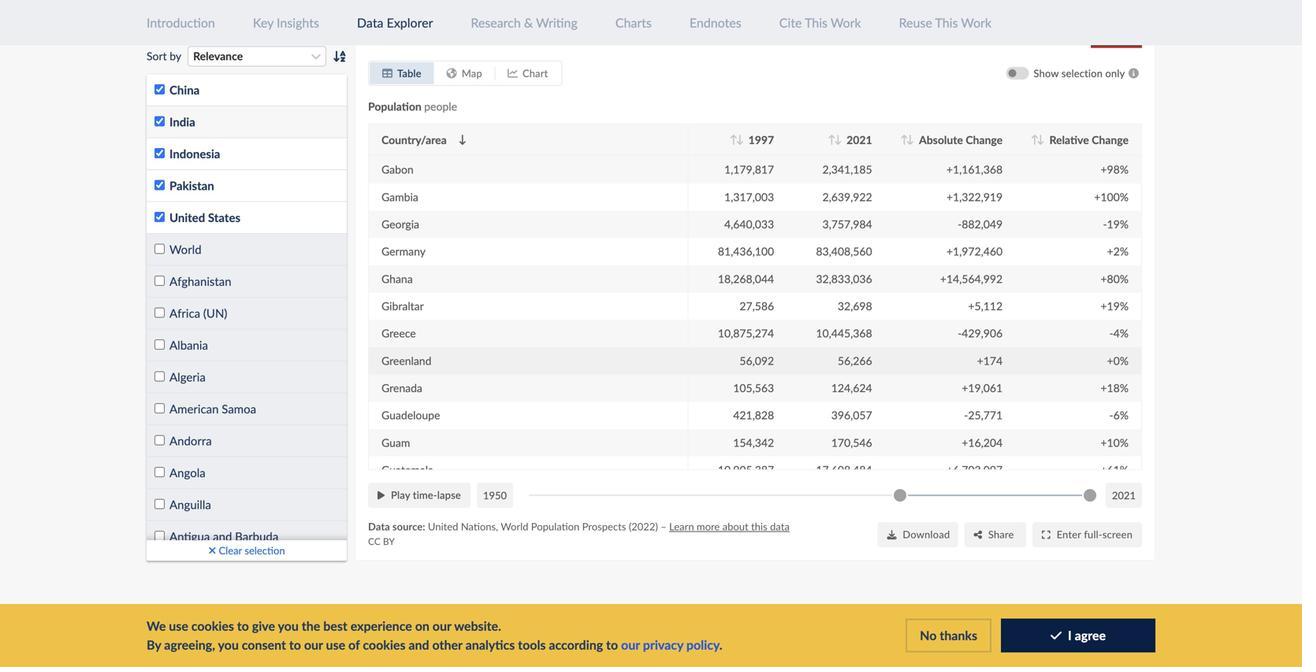 Task type: vqa. For each thing, say whether or not it's contained in the screenshot.


Task type: describe. For each thing, give the bounding box(es) containing it.
17,608,484
[[816, 463, 873, 477]]

share
[[989, 529, 1014, 541]]

china
[[170, 83, 200, 97]]

people
[[424, 100, 457, 113]]

american samoa
[[170, 402, 256, 416]]

introduction
[[147, 15, 215, 30]]

best
[[323, 619, 348, 634]]

- for 882,049
[[958, 218, 962, 231]]

- for 6%
[[1110, 409, 1114, 422]]

32,698
[[838, 300, 873, 313]]

+27%
[[1101, 136, 1129, 149]]

1 vertical spatial you
[[218, 638, 239, 653]]

+5,112
[[969, 300, 1003, 313]]

selection for clear
[[245, 545, 285, 557]]

full-
[[1084, 529, 1103, 541]]

to right according
[[606, 638, 618, 653]]

chart line image
[[508, 68, 518, 78]]

work for reuse this work
[[961, 15, 992, 30]]

learn more about this data link
[[670, 521, 790, 533]]

show
[[1034, 67, 1059, 80]]

- for 4%
[[1110, 327, 1114, 340]]

124,624
[[832, 382, 873, 395]]

4%
[[1114, 327, 1129, 340]]

&
[[524, 15, 533, 30]]

georgia
[[382, 218, 420, 231]]

united inside 'data source: united nations, world population prospects (2022) – learn more about this data cc by'
[[428, 521, 458, 533]]

+61%
[[1101, 463, 1129, 477]]

more
[[697, 521, 720, 533]]

+6,703,097
[[947, 463, 1003, 477]]

give
[[252, 619, 275, 634]]

to right the consent
[[289, 638, 301, 653]]

+98%
[[1101, 163, 1129, 176]]

0 vertical spatial 2021
[[531, 18, 569, 43]]

policy
[[687, 638, 720, 653]]

cc by link
[[368, 536, 395, 548]]

expand image
[[1043, 531, 1051, 540]]

1,317,003
[[725, 190, 774, 204]]

0 horizontal spatial united
[[170, 210, 205, 225]]

by
[[147, 638, 161, 653]]

germany
[[382, 245, 426, 258]]

table link
[[370, 62, 434, 84]]

27,586
[[740, 300, 774, 313]]

+10%
[[1101, 436, 1129, 450]]

(un)
[[203, 306, 227, 320]]

key insights link
[[253, 15, 319, 30]]

clear selection
[[216, 545, 285, 557]]

19%
[[1108, 218, 1129, 231]]

table image
[[382, 68, 393, 78]]

+1,322,919
[[947, 190, 1003, 204]]

1 horizontal spatial use
[[326, 638, 346, 653]]

arrow down a z image
[[333, 50, 347, 63]]

+16,204
[[962, 436, 1003, 450]]

0 horizontal spatial 1997
[[471, 18, 506, 43]]

arrow up long image for 2021
[[828, 135, 836, 145]]

chart link
[[495, 62, 561, 84]]

170,546
[[832, 436, 873, 450]]

+2%
[[1108, 245, 1129, 258]]

play image
[[378, 491, 385, 501]]

endnotes
[[690, 15, 742, 30]]

enter full-screen
[[1057, 529, 1133, 541]]

arrow down long image for 2021
[[835, 135, 842, 145]]

agreeing,
[[164, 638, 215, 653]]

tools
[[518, 638, 546, 653]]

africa (un)
[[170, 306, 227, 320]]

gibraltar
[[382, 300, 424, 313]]

only
[[1106, 67, 1125, 80]]

population,
[[368, 18, 467, 43]]

882,049
[[962, 218, 1003, 231]]

cc
[[368, 536, 381, 548]]

writing
[[536, 15, 578, 30]]

privacy
[[643, 638, 684, 653]]

according
[[549, 638, 603, 653]]

0 horizontal spatial use
[[169, 619, 188, 634]]

6%
[[1114, 409, 1129, 422]]

arrow down long image for 1997
[[736, 135, 744, 145]]

population inside 'data source: united nations, world population prospects (2022) – learn more about this data cc by'
[[531, 521, 580, 533]]

0 horizontal spatial our
[[304, 638, 323, 653]]

this
[[751, 521, 768, 533]]

data for data source: united nations, world population prospects (2022) – learn more about this data cc by
[[368, 521, 390, 533]]

change for absolute change
[[966, 133, 1003, 147]]

absolute
[[919, 133, 963, 147]]

2 horizontal spatial 2021
[[1112, 490, 1136, 502]]

+18%
[[1101, 382, 1129, 395]]

ghana
[[382, 272, 413, 286]]

learn
[[670, 521, 694, 533]]

1 horizontal spatial our
[[433, 619, 452, 634]]

this for reuse
[[936, 15, 958, 30]]

+174
[[978, 354, 1003, 368]]

albania
[[170, 338, 208, 352]]

table
[[397, 67, 422, 80]]

- for 25,771
[[965, 409, 969, 422]]

download button
[[878, 523, 958, 548]]

0 horizontal spatial population
[[368, 100, 422, 113]]

absolute change
[[919, 133, 1003, 147]]

lapse
[[437, 489, 461, 502]]

32,833,036
[[816, 272, 873, 286]]

research & writing
[[471, 15, 578, 30]]

+64,991
[[962, 136, 1003, 149]]

anguilla
[[170, 498, 211, 512]]

barbuda
[[235, 530, 279, 544]]

–
[[661, 521, 667, 533]]

key insights
[[253, 15, 319, 30]]

by
[[170, 49, 181, 63]]

selection for show
[[1062, 67, 1103, 80]]



Task type: locate. For each thing, give the bounding box(es) containing it.
change up +98%
[[1092, 133, 1129, 147]]

research & writing link
[[471, 15, 578, 30]]

andorra
[[170, 434, 212, 448]]

arrow down long image up 1,179,817
[[736, 135, 744, 145]]

data inside 'data source: united nations, world population prospects (2022) – learn more about this data cc by'
[[368, 521, 390, 533]]

1 arrow down long image from the left
[[736, 135, 744, 145]]

other
[[433, 638, 463, 653]]

1 vertical spatial data
[[368, 521, 390, 533]]

data explorer
[[357, 15, 433, 30]]

and up clear
[[213, 530, 232, 544]]

-882,049
[[958, 218, 1003, 231]]

source:
[[393, 521, 425, 533]]

1 horizontal spatial and
[[409, 638, 429, 653]]

download
[[903, 529, 950, 541]]

no
[[920, 628, 937, 644]]

work
[[831, 15, 861, 30], [961, 15, 992, 30]]

3 arrow down long image from the left
[[1037, 135, 1045, 145]]

country/area
[[382, 133, 447, 147]]

you left the
[[278, 619, 299, 634]]

to left writing
[[510, 18, 527, 43]]

charts
[[616, 15, 652, 30]]

cookies down experience
[[363, 638, 406, 653]]

2021 up chart
[[531, 18, 569, 43]]

xmark image
[[208, 546, 216, 556]]

1 arrow down long image from the left
[[459, 135, 467, 145]]

2 arrow up long image from the left
[[901, 135, 909, 145]]

our down the
[[304, 638, 323, 653]]

56,092
[[740, 354, 774, 368]]

arrow down long image
[[736, 135, 744, 145], [835, 135, 842, 145], [1037, 135, 1045, 145]]

check image
[[1051, 630, 1062, 643]]

reuse
[[899, 15, 933, 30]]

0 horizontal spatial work
[[831, 15, 861, 30]]

1 work from the left
[[831, 15, 861, 30]]

this for cite
[[805, 15, 828, 30]]

gabon
[[382, 163, 414, 176]]

2 vertical spatial 2021
[[1112, 490, 1136, 502]]

to
[[510, 18, 527, 43], [237, 619, 249, 634], [289, 638, 301, 653], [606, 638, 618, 653]]

arrow down long image
[[459, 135, 467, 145], [907, 135, 915, 145]]

1 vertical spatial 2021
[[847, 133, 873, 147]]

2 arrow down long image from the left
[[835, 135, 842, 145]]

1 horizontal spatial work
[[961, 15, 992, 30]]

1 horizontal spatial cookies
[[363, 638, 406, 653]]

arrow down long image right country/area
[[459, 135, 467, 145]]

2021 down +61%
[[1112, 490, 1136, 502]]

1 this from the left
[[805, 15, 828, 30]]

+80%
[[1101, 272, 1129, 286]]

1 vertical spatial use
[[326, 638, 346, 653]]

selection left only
[[1062, 67, 1103, 80]]

1 horizontal spatial population
[[531, 521, 580, 533]]

0 horizontal spatial arrow down long image
[[459, 135, 467, 145]]

website.
[[454, 619, 501, 634]]

0 vertical spatial and
[[213, 530, 232, 544]]

arrow down long image left relative
[[1037, 135, 1045, 145]]

1950
[[483, 490, 507, 502]]

arrow down long image for relative change
[[1037, 135, 1045, 145]]

239,047
[[734, 136, 774, 149]]

0 horizontal spatial cookies
[[191, 619, 234, 634]]

circle info image
[[1125, 68, 1143, 78]]

play time-lapse button
[[368, 483, 471, 508]]

2 horizontal spatial arrow down long image
[[1037, 135, 1045, 145]]

+14,564,992
[[940, 272, 1003, 286]]

download image
[[887, 531, 897, 540]]

arrow up long image
[[828, 135, 836, 145], [901, 135, 909, 145]]

cookies up agreeing,
[[191, 619, 234, 634]]

relative
[[1050, 133, 1090, 147]]

endnotes link
[[690, 15, 742, 30]]

- down +14,564,992
[[958, 327, 962, 340]]

1 horizontal spatial you
[[278, 619, 299, 634]]

clear
[[219, 545, 242, 557]]

0 vertical spatial 1997
[[471, 18, 506, 43]]

change up +1,161,368
[[966, 133, 1003, 147]]

data up cc by link
[[368, 521, 390, 533]]

states
[[208, 210, 241, 225]]

1 vertical spatial world
[[501, 521, 529, 533]]

1 horizontal spatial 1997
[[749, 133, 774, 147]]

1 horizontal spatial 2021
[[847, 133, 873, 147]]

prospects
[[582, 521, 626, 533]]

2 this from the left
[[936, 15, 958, 30]]

introduction link
[[147, 15, 215, 30]]

-
[[958, 218, 962, 231], [1103, 218, 1108, 231], [958, 327, 962, 340], [1110, 327, 1114, 340], [965, 409, 969, 422], [1110, 409, 1114, 422]]

- down +1,322,919
[[958, 218, 962, 231]]

(2022)
[[629, 521, 658, 533]]

arrow up long image left relative
[[1031, 135, 1039, 145]]

map link
[[434, 62, 495, 84]]

agree
[[1075, 628, 1106, 644]]

this right the reuse
[[936, 15, 958, 30]]

0 horizontal spatial and
[[213, 530, 232, 544]]

i agree button
[[1001, 619, 1156, 653]]

time-
[[413, 489, 437, 502]]

magnifying glass image
[[155, 17, 166, 28]]

work for cite this work
[[831, 15, 861, 30]]

-6%
[[1110, 409, 1129, 422]]

0 vertical spatial selection
[[1062, 67, 1103, 80]]

cite
[[780, 15, 802, 30]]

0 vertical spatial population
[[368, 100, 422, 113]]

- up +16,204
[[965, 409, 969, 422]]

world right nations,
[[501, 521, 529, 533]]

1 horizontal spatial arrow down long image
[[907, 135, 915, 145]]

0 horizontal spatial selection
[[245, 545, 285, 557]]

0 horizontal spatial world
[[170, 242, 202, 257]]

reuse this work link
[[899, 15, 992, 30]]

relative change
[[1050, 133, 1129, 147]]

and down on
[[409, 638, 429, 653]]

our left privacy
[[621, 638, 640, 653]]

cite this work
[[780, 15, 861, 30]]

afghanistan
[[170, 274, 232, 288]]

population left prospects
[[531, 521, 580, 533]]

+19%
[[1101, 300, 1129, 313]]

reuse this work
[[899, 15, 992, 30]]

- for 19%
[[1103, 218, 1108, 231]]

1 horizontal spatial change
[[1092, 133, 1129, 147]]

united down "pakistan"
[[170, 210, 205, 225]]

arrow up long image for absolute change
[[901, 135, 909, 145]]

insights
[[277, 15, 319, 30]]

antigua and barbuda
[[170, 530, 279, 544]]

you left the consent
[[218, 638, 239, 653]]

1 vertical spatial united
[[428, 521, 458, 533]]

1 arrow up long image from the left
[[730, 135, 738, 145]]

1 vertical spatial 1997
[[749, 133, 774, 147]]

0 vertical spatial use
[[169, 619, 188, 634]]

429,906
[[962, 327, 1003, 340]]

1 horizontal spatial this
[[936, 15, 958, 30]]

change for relative change
[[1092, 133, 1129, 147]]

i
[[1068, 628, 1072, 644]]

1 change from the left
[[966, 133, 1003, 147]]

1 horizontal spatial world
[[501, 521, 529, 533]]

4,640,033
[[725, 218, 774, 231]]

samoa
[[222, 402, 256, 416]]

1 vertical spatial cookies
[[363, 638, 406, 653]]

1 vertical spatial selection
[[245, 545, 285, 557]]

0 vertical spatial world
[[170, 242, 202, 257]]

0 horizontal spatial this
[[805, 15, 828, 30]]

arrow up long image
[[730, 135, 738, 145], [1031, 135, 1039, 145]]

1 vertical spatial and
[[409, 638, 429, 653]]

- up +10%
[[1110, 409, 1114, 422]]

about
[[723, 521, 749, 533]]

thanks
[[940, 628, 978, 644]]

105,563
[[734, 382, 774, 395]]

this right cite
[[805, 15, 828, 30]]

1 horizontal spatial selection
[[1062, 67, 1103, 80]]

arrow up long image for relative change
[[1031, 135, 1039, 145]]

use left of
[[326, 638, 346, 653]]

sort by
[[147, 49, 181, 63]]

consent
[[242, 638, 286, 653]]

2021
[[531, 18, 569, 43], [847, 133, 873, 147], [1112, 490, 1136, 502]]

united down lapse
[[428, 521, 458, 533]]

1 horizontal spatial arrow up long image
[[901, 135, 909, 145]]

to left give
[[237, 619, 249, 634]]

2021 up 2,341,185 on the right
[[847, 133, 873, 147]]

use up agreeing,
[[169, 619, 188, 634]]

2 work from the left
[[961, 15, 992, 30]]

25,771
[[969, 409, 1003, 422]]

selection down barbuda
[[245, 545, 285, 557]]

0 horizontal spatial arrow down long image
[[736, 135, 744, 145]]

data source: united nations, world population prospects (2022) – learn more about this data cc by
[[368, 521, 790, 548]]

work right cite
[[831, 15, 861, 30]]

on
[[415, 619, 430, 634]]

show selection only
[[1034, 67, 1125, 80]]

- down +19%
[[1110, 327, 1114, 340]]

share nodes image
[[974, 531, 982, 540]]

map
[[462, 67, 482, 80]]

0 horizontal spatial arrow up long image
[[730, 135, 738, 145]]

population, 1997 to 2021
[[368, 18, 569, 43]]

- down +100%
[[1103, 218, 1108, 231]]

0 horizontal spatial change
[[966, 133, 1003, 147]]

1 arrow up long image from the left
[[828, 135, 836, 145]]

arrow up long image up 1,179,817
[[730, 135, 738, 145]]

0 vertical spatial data
[[357, 15, 384, 30]]

use
[[169, 619, 188, 634], [326, 638, 346, 653]]

arrow up long image for 1997
[[730, 135, 738, 145]]

0 horizontal spatial 2021
[[531, 18, 569, 43]]

population down table "icon"
[[368, 100, 422, 113]]

data
[[770, 521, 790, 533]]

indonesia
[[170, 147, 220, 161]]

0 horizontal spatial arrow up long image
[[828, 135, 836, 145]]

2 horizontal spatial our
[[621, 638, 640, 653]]

+1,972,460
[[947, 245, 1003, 258]]

world inside 'data source: united nations, world population prospects (2022) – learn more about this data cc by'
[[501, 521, 529, 533]]

arrow up long image up 2,341,185 on the right
[[828, 135, 836, 145]]

world
[[170, 242, 202, 257], [501, 521, 529, 533]]

1,179,817
[[725, 163, 774, 176]]

our right on
[[433, 619, 452, 634]]

earth americas image
[[447, 68, 457, 78]]

selection
[[1062, 67, 1103, 80], [245, 545, 285, 557]]

guam
[[382, 436, 410, 450]]

no thanks
[[920, 628, 978, 644]]

the
[[302, 619, 320, 634]]

10,875,274
[[718, 327, 774, 340]]

arrow down long image up 2,341,185 on the right
[[835, 135, 842, 145]]

1 horizontal spatial arrow up long image
[[1031, 135, 1039, 145]]

pakistan
[[170, 178, 214, 193]]

- for 429,906
[[958, 327, 962, 340]]

0 vertical spatial cookies
[[191, 619, 234, 634]]

1 vertical spatial population
[[531, 521, 580, 533]]

0 vertical spatial united
[[170, 210, 205, 225]]

by
[[383, 536, 395, 548]]

81,436,100
[[718, 245, 774, 258]]

0 vertical spatial you
[[278, 619, 299, 634]]

and inside we use cookies to give you the best experience on our website. by agreeing, you consent to our use of cookies and other analytics tools according to our privacy policy .
[[409, 638, 429, 653]]

united states
[[170, 210, 241, 225]]

2 arrow down long image from the left
[[907, 135, 915, 145]]

data
[[357, 15, 384, 30], [368, 521, 390, 533]]

work right the reuse
[[961, 15, 992, 30]]

i agree
[[1068, 628, 1106, 644]]

population people
[[368, 100, 457, 113]]

arrow down long image left absolute
[[907, 135, 915, 145]]

research
[[471, 15, 521, 30]]

2 change from the left
[[1092, 133, 1129, 147]]

1 horizontal spatial united
[[428, 521, 458, 533]]

american
[[170, 402, 219, 416]]

2 arrow up long image from the left
[[1031, 135, 1039, 145]]

and
[[213, 530, 232, 544], [409, 638, 429, 653]]

we
[[147, 619, 166, 634]]

world up afghanistan
[[170, 242, 202, 257]]

data for data explorer
[[357, 15, 384, 30]]

0 horizontal spatial you
[[218, 638, 239, 653]]

population, 1997 to 2021 link
[[368, 18, 569, 43]]

arrow up long image left absolute
[[901, 135, 909, 145]]

10,445,368
[[816, 327, 873, 340]]

data left explorer
[[357, 15, 384, 30]]

1 horizontal spatial arrow down long image
[[835, 135, 842, 145]]



